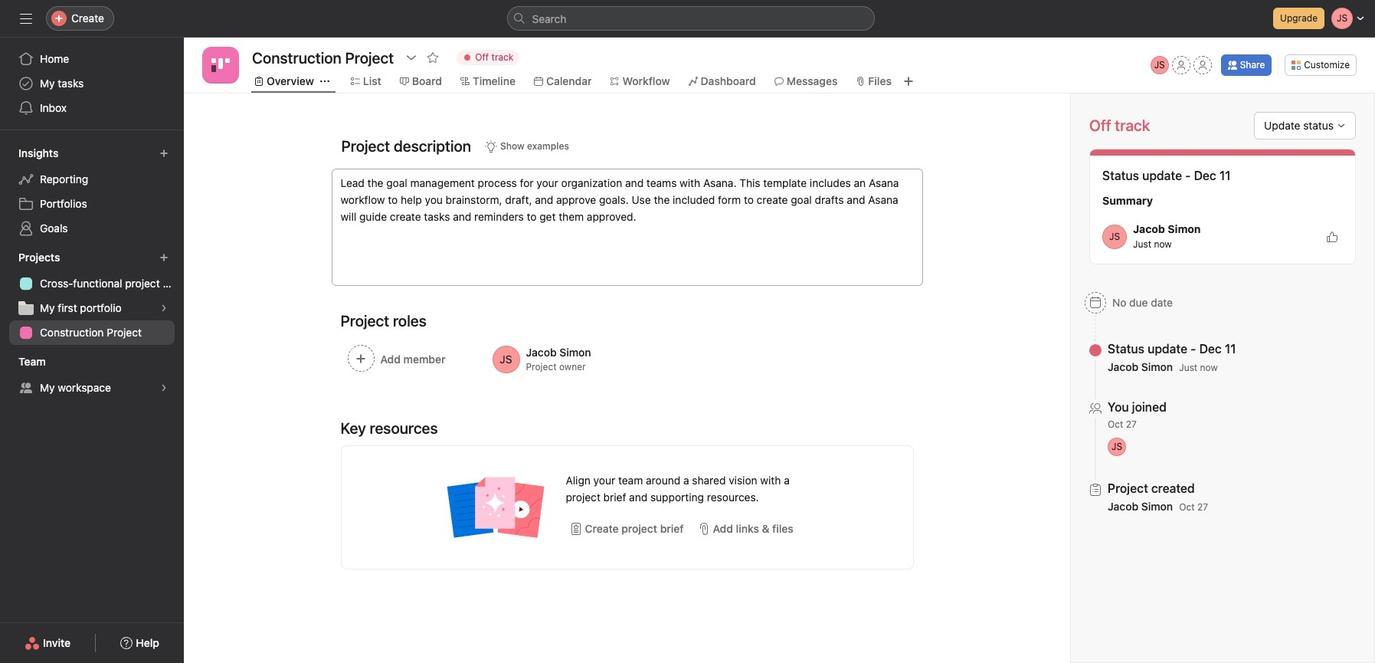 Task type: vqa. For each thing, say whether or not it's contained in the screenshot.
get
yes



Task type: describe. For each thing, give the bounding box(es) containing it.
construction project link
[[9, 320, 175, 345]]

create button
[[46, 6, 114, 31]]

dashboard
[[701, 74, 756, 87]]

shared
[[692, 474, 726, 487]]

joined
[[1133, 400, 1167, 414]]

team
[[18, 355, 46, 368]]

0 horizontal spatial to
[[388, 193, 398, 206]]

- for dec 11
[[1186, 169, 1192, 182]]

27 inside project created jacob simon oct 27
[[1198, 501, 1209, 513]]

11
[[1226, 342, 1237, 356]]

timeline
[[473, 74, 516, 87]]

status
[[1304, 119, 1335, 132]]

insights element
[[0, 140, 184, 244]]

0 vertical spatial create
[[757, 193, 788, 206]]

guide
[[360, 210, 387, 223]]

js inside 'button'
[[1155, 59, 1166, 71]]

projects button
[[15, 247, 74, 268]]

resources.
[[707, 491, 759, 504]]

just inside the status update - dec 11 jacob simon just now
[[1180, 362, 1198, 373]]

project for construction project
[[107, 326, 142, 339]]

project created
[[1108, 481, 1196, 495]]

global element
[[0, 38, 184, 130]]

jacob simon link inside latest status update 'element'
[[1134, 222, 1202, 235]]

and up use
[[626, 176, 644, 189]]

files link
[[857, 73, 892, 90]]

jacob simon
[[526, 346, 592, 359]]

now inside jacob simon just now
[[1155, 238, 1173, 250]]

see details, my first portfolio image
[[159, 304, 169, 313]]

add tab image
[[903, 75, 915, 87]]

add member
[[381, 353, 446, 366]]

overview
[[267, 74, 314, 87]]

brief inside 'button'
[[661, 522, 684, 535]]

update for dec
[[1148, 342, 1188, 356]]

this
[[740, 176, 761, 189]]

help button
[[111, 629, 169, 657]]

lead the goal management process for your organization and teams with asana. this template includes an asana workflow to help you brainstorm, draft, and approve goals. use the included form to create goal drafts and asana will guide create tasks and reminders to get them approved.
[[341, 176, 902, 223]]

hide sidebar image
[[20, 12, 32, 25]]

home
[[40, 52, 69, 65]]

1 a from the left
[[684, 474, 690, 487]]

draft,
[[505, 193, 532, 206]]

cross-functional project plan link
[[9, 271, 184, 296]]

and down an
[[847, 193, 866, 206]]

js button
[[1151, 56, 1170, 74]]

track
[[492, 51, 514, 63]]

create for create project brief
[[585, 522, 619, 535]]

you joined oct 27
[[1108, 400, 1167, 430]]

goals.
[[599, 193, 629, 206]]

and up get
[[535, 193, 554, 206]]

files
[[869, 74, 892, 87]]

invite button
[[15, 629, 81, 657]]

status for status update - dec 11
[[1103, 169, 1140, 182]]

jacob simon link for project created
[[1108, 500, 1174, 513]]

my tasks link
[[9, 71, 175, 96]]

update status button
[[1255, 112, 1357, 140]]

my workspace
[[40, 381, 111, 394]]

for
[[520, 176, 534, 189]]

my for my first portfolio
[[40, 301, 55, 314]]

just inside jacob simon just now
[[1134, 238, 1152, 250]]

oct inside you joined oct 27
[[1108, 419, 1124, 430]]

project for jacob simon project owner
[[526, 361, 557, 373]]

list
[[363, 74, 382, 87]]

cross-
[[40, 277, 73, 290]]

approve
[[557, 193, 597, 206]]

project inside 'button'
[[622, 522, 658, 535]]

them
[[559, 210, 584, 223]]

dec
[[1200, 342, 1223, 356]]

update for dec 11
[[1143, 169, 1183, 182]]

27 inside you joined oct 27
[[1127, 419, 1138, 430]]

an
[[854, 176, 866, 189]]

form
[[718, 193, 741, 206]]

projects
[[18, 251, 60, 264]]

board
[[412, 74, 442, 87]]

tasks inside global element
[[58, 77, 84, 90]]

goals link
[[9, 216, 175, 241]]

timeline link
[[461, 73, 516, 90]]

update status
[[1265, 119, 1335, 132]]

list link
[[351, 73, 382, 90]]

add
[[713, 522, 734, 535]]

teams element
[[0, 348, 184, 403]]

included
[[673, 193, 715, 206]]

invite
[[43, 636, 71, 649]]

and down brainstorm,
[[453, 210, 472, 223]]

workflow link
[[611, 73, 670, 90]]

new project or portfolio image
[[159, 253, 169, 262]]

share button
[[1222, 54, 1273, 76]]

construction project
[[40, 326, 142, 339]]

messages
[[787, 74, 838, 87]]

template
[[764, 176, 807, 189]]

align
[[566, 474, 591, 487]]

help
[[136, 636, 159, 649]]

my for my workspace
[[40, 381, 55, 394]]

home link
[[9, 47, 175, 71]]

you joined button
[[1108, 399, 1167, 415]]

0 likes. click to like this task image
[[1327, 230, 1339, 243]]

&
[[762, 522, 770, 535]]

team button
[[15, 351, 60, 373]]

off track
[[1090, 117, 1151, 134]]

teams
[[647, 176, 677, 189]]

status for status update - dec 11 jacob simon just now
[[1108, 342, 1145, 356]]

simon inside jacob simon just now
[[1168, 222, 1202, 235]]

date
[[1152, 296, 1174, 309]]

asana.
[[704, 176, 737, 189]]

off track button
[[450, 47, 527, 68]]

summary
[[1103, 194, 1154, 207]]



Task type: locate. For each thing, give the bounding box(es) containing it.
2 vertical spatial jacob simon link
[[1108, 500, 1174, 513]]

inbox link
[[9, 96, 175, 120]]

to down the this
[[744, 193, 754, 206]]

share
[[1241, 59, 1266, 71]]

0 vertical spatial project
[[107, 326, 142, 339]]

asana right an
[[869, 176, 900, 189]]

- inside the status update - dec 11 jacob simon just now
[[1191, 342, 1197, 356]]

just down 'summary'
[[1134, 238, 1152, 250]]

the down teams
[[654, 193, 670, 206]]

1 my from the top
[[40, 77, 55, 90]]

jacob simon link for status
[[1108, 360, 1174, 373]]

your inside lead the goal management process for your organization and teams with asana. this template includes an asana workflow to help you brainstorm, draft, and approve goals. use the included form to create goal drafts and asana will guide create tasks and reminders to get them approved.
[[537, 176, 559, 189]]

status
[[1103, 169, 1140, 182], [1108, 342, 1145, 356]]

1 vertical spatial goal
[[791, 193, 812, 206]]

1 vertical spatial my
[[40, 301, 55, 314]]

status update - dec 11 button
[[1108, 341, 1237, 356]]

0 vertical spatial my
[[40, 77, 55, 90]]

js
[[1155, 59, 1166, 71], [1110, 230, 1121, 242], [1112, 441, 1123, 452]]

0 vertical spatial the
[[368, 176, 384, 189]]

0 horizontal spatial create
[[390, 210, 421, 223]]

my inside my first portfolio link
[[40, 301, 55, 314]]

1 vertical spatial your
[[594, 474, 616, 487]]

project inside jacob simon project owner
[[526, 361, 557, 373]]

brief inside 'align your team around a shared vision with a project brief and supporting resources.'
[[604, 491, 627, 504]]

functional
[[73, 277, 122, 290]]

your
[[537, 176, 559, 189], [594, 474, 616, 487]]

1 vertical spatial update
[[1148, 342, 1188, 356]]

2 vertical spatial jacob
[[1108, 500, 1139, 513]]

1 vertical spatial js
[[1110, 230, 1121, 242]]

due
[[1130, 296, 1149, 309]]

tasks
[[58, 77, 84, 90], [424, 210, 450, 223]]

0 horizontal spatial oct
[[1108, 419, 1124, 430]]

0 horizontal spatial create
[[71, 11, 104, 25]]

plan
[[163, 277, 184, 290]]

0 vertical spatial jacob
[[1134, 222, 1166, 235]]

1 vertical spatial status
[[1108, 342, 1145, 356]]

jacob simon link down 'summary'
[[1134, 222, 1202, 235]]

0 horizontal spatial a
[[684, 474, 690, 487]]

align your team around a shared vision with a project brief and supporting resources.
[[566, 474, 790, 504]]

vision
[[729, 474, 758, 487]]

goal down 'template'
[[791, 193, 812, 206]]

status inside the status update - dec 11 jacob simon just now
[[1108, 342, 1145, 356]]

add links & files
[[713, 522, 794, 535]]

and inside 'align your team around a shared vision with a project brief and supporting resources.'
[[629, 491, 648, 504]]

just down status update - dec 11 button on the right bottom
[[1180, 362, 1198, 373]]

1 horizontal spatial 27
[[1198, 501, 1209, 513]]

1 vertical spatial create
[[585, 522, 619, 535]]

2 horizontal spatial to
[[744, 193, 754, 206]]

0 horizontal spatial project
[[107, 326, 142, 339]]

update left "dec"
[[1148, 342, 1188, 356]]

off track
[[475, 51, 514, 63]]

brief down team
[[604, 491, 627, 504]]

to left get
[[527, 210, 537, 223]]

goal
[[387, 176, 408, 189], [791, 193, 812, 206]]

no
[[1113, 296, 1127, 309]]

0 horizontal spatial the
[[368, 176, 384, 189]]

0 horizontal spatial your
[[537, 176, 559, 189]]

latest status update element
[[1090, 149, 1357, 264]]

update
[[1265, 119, 1301, 132]]

1 asana from the top
[[869, 176, 900, 189]]

status update - dec 11 jacob simon just now
[[1108, 342, 1237, 373]]

0 vertical spatial simon
[[1168, 222, 1202, 235]]

drafts
[[815, 193, 844, 206]]

tasks down the you
[[424, 210, 450, 223]]

workflow
[[341, 193, 385, 206]]

status down no due date dropdown button
[[1108, 342, 1145, 356]]

and down team
[[629, 491, 648, 504]]

jacob inside the status update - dec 11 jacob simon just now
[[1108, 360, 1139, 373]]

dashboard link
[[689, 73, 756, 90]]

1 vertical spatial jacob
[[1108, 360, 1139, 373]]

1 horizontal spatial just
[[1180, 362, 1198, 373]]

no due date
[[1113, 296, 1174, 309]]

1 vertical spatial create
[[390, 210, 421, 223]]

project down 'jacob simon'
[[526, 361, 557, 373]]

a up the supporting
[[684, 474, 690, 487]]

project down portfolio
[[107, 326, 142, 339]]

status inside 'element'
[[1103, 169, 1140, 182]]

calendar link
[[534, 73, 592, 90]]

asana right the drafts
[[869, 193, 899, 206]]

jacob simon project owner
[[526, 346, 592, 373]]

2 my from the top
[[40, 301, 55, 314]]

2 vertical spatial project
[[622, 522, 658, 535]]

jacob up you
[[1108, 360, 1139, 373]]

1 horizontal spatial a
[[784, 474, 790, 487]]

a right vision
[[784, 474, 790, 487]]

1 vertical spatial asana
[[869, 193, 899, 206]]

0 vertical spatial create
[[71, 11, 104, 25]]

1 vertical spatial the
[[654, 193, 670, 206]]

create
[[71, 11, 104, 25], [585, 522, 619, 535]]

cross-functional project plan
[[40, 277, 184, 290]]

simon
[[1168, 222, 1202, 235], [1142, 360, 1174, 373], [1142, 500, 1174, 513]]

my
[[40, 77, 55, 90], [40, 301, 55, 314], [40, 381, 55, 394]]

create down align
[[585, 522, 619, 535]]

off
[[475, 51, 489, 63]]

brief
[[604, 491, 627, 504], [661, 522, 684, 535]]

2 asana from the top
[[869, 193, 899, 206]]

first
[[58, 301, 77, 314]]

workflow
[[623, 74, 670, 87]]

create for create
[[71, 11, 104, 25]]

brief down the supporting
[[661, 522, 684, 535]]

with
[[680, 176, 701, 189], [761, 474, 781, 487]]

jacob simon link down status update - dec 11 button on the right bottom
[[1108, 360, 1174, 373]]

1 horizontal spatial goal
[[791, 193, 812, 206]]

project inside 'align your team around a shared vision with a project brief and supporting resources.'
[[566, 491, 601, 504]]

approved.
[[587, 210, 637, 223]]

1 horizontal spatial to
[[527, 210, 537, 223]]

process
[[478, 176, 517, 189]]

0 horizontal spatial goal
[[387, 176, 408, 189]]

0 vertical spatial with
[[680, 176, 701, 189]]

1 horizontal spatial your
[[594, 474, 616, 487]]

jacob inside jacob simon just now
[[1134, 222, 1166, 235]]

with up included
[[680, 176, 701, 189]]

board link
[[400, 73, 442, 90]]

1 horizontal spatial tasks
[[424, 210, 450, 223]]

includes
[[810, 176, 852, 189]]

update up 'summary'
[[1143, 169, 1183, 182]]

0 horizontal spatial project
[[125, 277, 160, 290]]

1 vertical spatial with
[[761, 474, 781, 487]]

2 a from the left
[[784, 474, 790, 487]]

new insights image
[[159, 149, 169, 158]]

the up workflow
[[368, 176, 384, 189]]

1 horizontal spatial project
[[526, 361, 557, 373]]

1 vertical spatial simon
[[1142, 360, 1174, 373]]

management
[[411, 176, 475, 189]]

key resources
[[341, 419, 438, 437]]

0 horizontal spatial now
[[1155, 238, 1173, 250]]

0 vertical spatial tasks
[[58, 77, 84, 90]]

1 vertical spatial oct
[[1180, 501, 1196, 513]]

will
[[341, 210, 357, 223]]

project down team
[[622, 522, 658, 535]]

to left help
[[388, 193, 398, 206]]

create project brief
[[585, 522, 684, 535]]

your right for
[[537, 176, 559, 189]]

goal up help
[[387, 176, 408, 189]]

simon inside project created jacob simon oct 27
[[1142, 500, 1174, 513]]

oct down project created
[[1180, 501, 1196, 513]]

simon down status update - dec 11 button on the right bottom
[[1142, 360, 1174, 373]]

create inside popup button
[[71, 11, 104, 25]]

1 horizontal spatial with
[[761, 474, 781, 487]]

tasks inside lead the goal management process for your organization and teams with asana. this template includes an asana workflow to help you brainstorm, draft, and approve goals. use the included form to create goal drafts and asana will guide create tasks and reminders to get them approved.
[[424, 210, 450, 223]]

with inside lead the goal management process for your organization and teams with asana. this template includes an asana workflow to help you brainstorm, draft, and approve goals. use the included form to create goal drafts and asana will guide create tasks and reminders to get them approved.
[[680, 176, 701, 189]]

my workspace link
[[9, 376, 175, 400]]

create project brief button
[[566, 515, 688, 543]]

brainstorm,
[[446, 193, 503, 206]]

goals
[[40, 222, 68, 235]]

files
[[773, 522, 794, 535]]

create down 'template'
[[757, 193, 788, 206]]

2 horizontal spatial project
[[622, 522, 658, 535]]

1 vertical spatial -
[[1191, 342, 1197, 356]]

1 horizontal spatial the
[[654, 193, 670, 206]]

- inside latest status update 'element'
[[1186, 169, 1192, 182]]

0 vertical spatial asana
[[869, 176, 900, 189]]

upgrade button
[[1274, 8, 1325, 29]]

0 vertical spatial 27
[[1127, 419, 1138, 430]]

1 vertical spatial now
[[1201, 362, 1219, 373]]

0 vertical spatial your
[[537, 176, 559, 189]]

add links & files button
[[694, 515, 798, 543]]

0 vertical spatial js
[[1155, 59, 1166, 71]]

tasks down "home"
[[58, 77, 84, 90]]

0 vertical spatial brief
[[604, 491, 627, 504]]

oct inside project created jacob simon oct 27
[[1180, 501, 1196, 513]]

team
[[619, 474, 643, 487]]

Project description title text field
[[332, 130, 475, 163]]

add member button
[[341, 338, 479, 381]]

the
[[368, 176, 384, 189], [654, 193, 670, 206]]

create up home link
[[71, 11, 104, 25]]

jacob inside project created jacob simon oct 27
[[1108, 500, 1139, 513]]

jacob down 'summary'
[[1134, 222, 1166, 235]]

1 horizontal spatial create
[[757, 193, 788, 206]]

0 horizontal spatial 27
[[1127, 419, 1138, 430]]

create inside 'button'
[[585, 522, 619, 535]]

0 vertical spatial goal
[[387, 176, 408, 189]]

0 vertical spatial oct
[[1108, 419, 1124, 430]]

1 horizontal spatial oct
[[1180, 501, 1196, 513]]

my left first on the left of page
[[40, 301, 55, 314]]

upgrade
[[1281, 12, 1318, 24]]

inbox
[[40, 101, 67, 114]]

reminders
[[475, 210, 524, 223]]

None text field
[[248, 44, 398, 71]]

0 horizontal spatial with
[[680, 176, 701, 189]]

help
[[401, 193, 422, 206]]

1 horizontal spatial brief
[[661, 522, 684, 535]]

now down "dec"
[[1201, 362, 1219, 373]]

status up 'summary'
[[1103, 169, 1140, 182]]

simon inside the status update - dec 11 jacob simon just now
[[1142, 360, 1174, 373]]

my tasks
[[40, 77, 84, 90]]

0 vertical spatial now
[[1155, 238, 1173, 250]]

your left team
[[594, 474, 616, 487]]

jacob simon link down project created
[[1108, 500, 1174, 513]]

with right vision
[[761, 474, 781, 487]]

my inside my tasks link
[[40, 77, 55, 90]]

customize button
[[1286, 54, 1358, 76]]

1 vertical spatial jacob simon link
[[1108, 360, 1174, 373]]

2 vertical spatial simon
[[1142, 500, 1174, 513]]

show options image
[[406, 51, 418, 64]]

my for my tasks
[[40, 77, 55, 90]]

get
[[540, 210, 556, 223]]

0 vertical spatial jacob simon link
[[1134, 222, 1202, 235]]

you
[[1108, 400, 1130, 414]]

status update - dec 11
[[1103, 169, 1232, 182]]

jacob
[[1134, 222, 1166, 235], [1108, 360, 1139, 373], [1108, 500, 1139, 513]]

0 vertical spatial status
[[1103, 169, 1140, 182]]

1 vertical spatial tasks
[[424, 210, 450, 223]]

simon down status update - dec 11
[[1168, 222, 1202, 235]]

0 vertical spatial just
[[1134, 238, 1152, 250]]

oct down you
[[1108, 419, 1124, 430]]

tab actions image
[[320, 77, 329, 86]]

board image
[[212, 56, 230, 74]]

0 horizontal spatial tasks
[[58, 77, 84, 90]]

1 horizontal spatial now
[[1201, 362, 1219, 373]]

with inside 'align your team around a shared vision with a project brief and supporting resources.'
[[761, 474, 781, 487]]

1 vertical spatial just
[[1180, 362, 1198, 373]]

project
[[107, 326, 142, 339], [526, 361, 557, 373]]

create down help
[[390, 210, 421, 223]]

update inside 'element'
[[1143, 169, 1183, 182]]

reporting
[[40, 172, 88, 186]]

0 vertical spatial -
[[1186, 169, 1192, 182]]

project created jacob simon oct 27
[[1108, 481, 1209, 513]]

0 horizontal spatial just
[[1134, 238, 1152, 250]]

project inside "link"
[[107, 326, 142, 339]]

-
[[1186, 169, 1192, 182], [1191, 342, 1197, 356]]

see details, my workspace image
[[159, 383, 169, 392]]

messages link
[[775, 73, 838, 90]]

project down align
[[566, 491, 601, 504]]

my down team dropdown button on the left
[[40, 381, 55, 394]]

jacob down project created
[[1108, 500, 1139, 513]]

create
[[757, 193, 788, 206], [390, 210, 421, 223]]

overview link
[[255, 73, 314, 90]]

2 vertical spatial my
[[40, 381, 55, 394]]

calendar
[[547, 74, 592, 87]]

1 vertical spatial brief
[[661, 522, 684, 535]]

Search tasks, projects, and more text field
[[507, 6, 875, 31]]

projects element
[[0, 244, 184, 348]]

3 my from the top
[[40, 381, 55, 394]]

you
[[425, 193, 443, 206]]

simon down project created
[[1142, 500, 1174, 513]]

js inside latest status update 'element'
[[1110, 230, 1121, 242]]

now inside the status update - dec 11 jacob simon just now
[[1201, 362, 1219, 373]]

project left plan at the left of page
[[125, 277, 160, 290]]

2 vertical spatial js
[[1112, 441, 1123, 452]]

customize
[[1305, 59, 1351, 71]]

now up date at the right top
[[1155, 238, 1173, 250]]

1 vertical spatial project
[[566, 491, 601, 504]]

0 vertical spatial project
[[125, 277, 160, 290]]

- left the dec 11
[[1186, 169, 1192, 182]]

owner
[[560, 361, 586, 373]]

1 horizontal spatial project
[[566, 491, 601, 504]]

- for dec
[[1191, 342, 1197, 356]]

1 vertical spatial 27
[[1198, 501, 1209, 513]]

1 horizontal spatial create
[[585, 522, 619, 535]]

1 vertical spatial project
[[526, 361, 557, 373]]

my up inbox
[[40, 77, 55, 90]]

my inside 'my workspace' link
[[40, 381, 55, 394]]

0 vertical spatial update
[[1143, 169, 1183, 182]]

- left "dec"
[[1191, 342, 1197, 356]]

your inside 'align your team around a shared vision with a project brief and supporting resources.'
[[594, 474, 616, 487]]

add to starred image
[[427, 51, 439, 64]]

0 horizontal spatial brief
[[604, 491, 627, 504]]

update inside the status update - dec 11 jacob simon just now
[[1148, 342, 1188, 356]]



